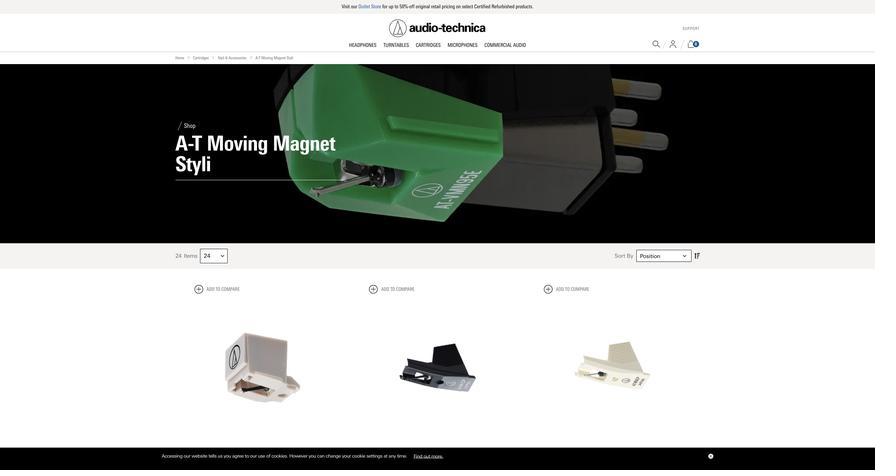 Task type: locate. For each thing, give the bounding box(es) containing it.
0 horizontal spatial cartridges
[[193, 55, 209, 60]]

original
[[416, 3, 430, 10]]

2 horizontal spatial add to compare
[[556, 287, 590, 293]]

1 horizontal spatial compare
[[396, 287, 415, 293]]

2 compare from the left
[[396, 287, 415, 293]]

add for atn81cp image in the bottom of the page's add to compare button
[[381, 287, 389, 293]]

0 vertical spatial cartridges
[[416, 42, 441, 48]]

1 horizontal spatial view product
[[420, 447, 456, 453]]

1 horizontal spatial styli
[[218, 55, 225, 60]]

2 view product link from the left
[[406, 443, 470, 458]]

add to compare for atn81cp image in the bottom of the page's add to compare button
[[381, 287, 415, 293]]

cartridges link right home link
[[193, 55, 209, 61]]

magnifying glass image
[[653, 40, 660, 48]]

0 horizontal spatial our
[[184, 454, 190, 459]]

view product link
[[231, 443, 295, 458], [406, 443, 470, 458], [581, 443, 645, 458]]

1 you from the left
[[224, 454, 231, 459]]

use
[[258, 454, 265, 459]]

0 horizontal spatial view product
[[245, 447, 281, 453]]

retail
[[431, 3, 441, 10]]

cartridges link down store logo
[[413, 42, 444, 49]]

1 view from the left
[[245, 447, 257, 453]]

0 vertical spatial moving
[[262, 55, 273, 60]]

find
[[414, 454, 423, 459]]

2 horizontal spatial breadcrumbs image
[[249, 56, 253, 59]]

1 horizontal spatial view product link
[[406, 443, 470, 458]]

a-
[[256, 55, 259, 60], [176, 131, 193, 156]]

1 horizontal spatial add to compare button
[[369, 285, 415, 294]]

1 horizontal spatial breadcrumbs image
[[212, 56, 215, 59]]

0 horizontal spatial t
[[193, 131, 202, 156]]

styli inside styli & accessories link
[[218, 55, 225, 60]]

2 horizontal spatial view
[[595, 447, 607, 453]]

our for accessing
[[184, 454, 190, 459]]

1 horizontal spatial cartridges link
[[413, 42, 444, 49]]

1 view product link from the left
[[231, 443, 295, 458]]

t right accessories
[[259, 55, 261, 60]]

select
[[462, 3, 473, 10]]

agree
[[232, 454, 244, 459]]

2 horizontal spatial add
[[556, 287, 564, 293]]

2 view from the left
[[420, 447, 432, 453]]

1 horizontal spatial divider line image
[[663, 40, 667, 48]]

us
[[218, 454, 223, 459]]

0 horizontal spatial compare
[[221, 287, 240, 293]]

divider line image
[[681, 40, 685, 48]]

add to compare for add to compare button related to atn3600l image
[[207, 287, 240, 293]]

sort by
[[615, 253, 634, 260]]

t down shop at the top of the page
[[193, 131, 202, 156]]

1 horizontal spatial add
[[381, 287, 389, 293]]

shop
[[184, 122, 196, 130]]

0 vertical spatial a-
[[256, 55, 259, 60]]

product for atn81cp image in the bottom of the page view product link
[[434, 447, 456, 453]]

set descending direction image
[[695, 252, 700, 261]]

a-t moving magnet styli image
[[0, 64, 876, 244]]

styli
[[218, 55, 225, 60], [287, 55, 293, 60], [176, 152, 211, 177]]

add to compare
[[207, 287, 240, 293], [381, 287, 415, 293], [556, 287, 590, 293]]

carrat down image right items
[[221, 255, 224, 258]]

sort
[[615, 253, 626, 260]]

0 horizontal spatial add to compare
[[207, 287, 240, 293]]

more.
[[432, 454, 443, 459]]

2 add from the left
[[381, 287, 389, 293]]

1 vertical spatial t
[[193, 131, 202, 156]]

can
[[317, 454, 325, 459]]

1 add to compare from the left
[[207, 287, 240, 293]]

accessories
[[229, 55, 247, 60]]

our left website
[[184, 454, 190, 459]]

breadcrumbs image for styli & accessories
[[212, 56, 215, 59]]

headphones
[[349, 42, 377, 48]]

of
[[266, 454, 270, 459]]

cartridges
[[416, 42, 441, 48], [193, 55, 209, 60]]

0 horizontal spatial cartridges link
[[193, 55, 209, 61]]

1 add to compare button from the left
[[194, 285, 240, 294]]

moving
[[262, 55, 273, 60], [207, 131, 268, 156]]

view product
[[245, 447, 281, 453], [420, 447, 456, 453], [595, 447, 631, 453]]

breadcrumbs image right accessories
[[249, 56, 253, 59]]

carrat down image
[[221, 255, 224, 258], [683, 255, 687, 258]]

24 items
[[176, 253, 197, 260]]

compare for 'atn85ep' image on the right bottom
[[571, 287, 590, 293]]

cookie
[[352, 454, 366, 459]]

2 you from the left
[[309, 454, 316, 459]]

1 view product from the left
[[245, 447, 281, 453]]

2 horizontal spatial add to compare button
[[544, 285, 590, 294]]

50%-
[[400, 3, 410, 10]]

you
[[224, 454, 231, 459], [309, 454, 316, 459]]

view for 'atn85ep' image on the right bottom
[[595, 447, 607, 453]]

3 view product link from the left
[[581, 443, 645, 458]]

breadcrumbs image
[[187, 56, 191, 59], [212, 56, 215, 59], [249, 56, 253, 59]]

on
[[456, 3, 461, 10]]

2 horizontal spatial our
[[351, 3, 357, 10]]

add to compare button
[[194, 285, 240, 294], [369, 285, 415, 294], [544, 285, 590, 294]]

cookies.
[[272, 454, 288, 459]]

compare for atn81cp image in the bottom of the page
[[396, 287, 415, 293]]

3 view from the left
[[595, 447, 607, 453]]

a- down shop at the top of the page
[[176, 131, 193, 156]]

breadcrumbs image right home
[[187, 56, 191, 59]]

add
[[207, 287, 215, 293], [381, 287, 389, 293], [556, 287, 564, 293]]

2 view product from the left
[[420, 447, 456, 453]]

our right visit
[[351, 3, 357, 10]]

1 vertical spatial cartridges
[[193, 55, 209, 60]]

carrat down image left set descending direction 'icon'
[[683, 255, 687, 258]]

audio
[[514, 42, 526, 48]]

&
[[225, 55, 228, 60]]

our
[[351, 3, 357, 10], [184, 454, 190, 459], [250, 454, 257, 459]]

cross image
[[709, 456, 712, 458]]

you right the us at the bottom
[[224, 454, 231, 459]]

2 horizontal spatial product
[[609, 447, 631, 453]]

3 add to compare button from the left
[[544, 285, 590, 294]]

you left can
[[309, 454, 316, 459]]

add to compare for 'atn85ep' image on the right bottom add to compare button
[[556, 287, 590, 293]]

3 breadcrumbs image from the left
[[249, 56, 253, 59]]

product for view product link for 'atn85ep' image on the right bottom
[[609, 447, 631, 453]]

3 add to compare from the left
[[556, 287, 590, 293]]

1 horizontal spatial product
[[434, 447, 456, 453]]

1 product from the left
[[259, 447, 281, 453]]

1 vertical spatial a-
[[176, 131, 193, 156]]

styli & accessories
[[218, 55, 247, 60]]

2 add to compare from the left
[[381, 287, 415, 293]]

1 vertical spatial cartridges link
[[193, 55, 209, 61]]

divider line image
[[663, 40, 667, 48], [176, 122, 184, 130]]

product
[[259, 447, 281, 453], [434, 447, 456, 453], [609, 447, 631, 453]]

cartridges right home
[[193, 55, 209, 60]]

a- right accessories
[[256, 55, 259, 60]]

certified
[[475, 3, 491, 10]]

3 compare from the left
[[571, 287, 590, 293]]

to
[[395, 3, 399, 10], [216, 287, 220, 293], [391, 287, 395, 293], [565, 287, 570, 293], [245, 454, 249, 459]]

t
[[259, 55, 261, 60], [193, 131, 202, 156]]

products.
[[516, 3, 534, 10]]

1 add from the left
[[207, 287, 215, 293]]

0 vertical spatial cartridges link
[[413, 42, 444, 49]]

your
[[342, 454, 351, 459]]

0 horizontal spatial carrat down image
[[221, 255, 224, 258]]

website
[[192, 454, 207, 459]]

1 breadcrumbs image from the left
[[187, 56, 191, 59]]

time.
[[397, 454, 408, 459]]

view product link for atn3600l image
[[231, 443, 295, 458]]

view product for atn3600l image's view product link
[[245, 447, 281, 453]]

home link
[[176, 55, 184, 61]]

2 product from the left
[[434, 447, 456, 453]]

1 horizontal spatial carrat down image
[[683, 255, 687, 258]]

cartridges link
[[413, 42, 444, 49], [193, 55, 209, 61]]

0 vertical spatial magnet
[[274, 55, 286, 60]]

0 horizontal spatial view product link
[[231, 443, 295, 458]]

0 vertical spatial t
[[259, 55, 261, 60]]

1 compare from the left
[[221, 287, 240, 293]]

off
[[410, 3, 415, 10]]

a-t moving magnet styli
[[256, 55, 293, 60], [176, 131, 336, 177]]

2 horizontal spatial compare
[[571, 287, 590, 293]]

1 vertical spatial divider line image
[[176, 122, 184, 130]]

magnet
[[274, 55, 286, 60], [273, 131, 336, 156]]

atn85ep image
[[544, 299, 681, 436]]

1 vertical spatial moving
[[207, 131, 268, 156]]

view product for atn81cp image in the bottom of the page view product link
[[420, 447, 456, 453]]

add for 'atn85ep' image on the right bottom add to compare button
[[556, 287, 564, 293]]

compare for atn3600l image
[[221, 287, 240, 293]]

2 horizontal spatial view product
[[595, 447, 631, 453]]

visit our outlet store for up to 50%-off original retail pricing on select certified refurbished products.
[[342, 3, 534, 10]]

settings
[[367, 454, 383, 459]]

0 vertical spatial a-t moving magnet styli
[[256, 55, 293, 60]]

3 view product from the left
[[595, 447, 631, 453]]

1 horizontal spatial a-
[[256, 55, 259, 60]]

0 horizontal spatial breadcrumbs image
[[187, 56, 191, 59]]

view
[[245, 447, 257, 453], [420, 447, 432, 453], [595, 447, 607, 453]]

3 add from the left
[[556, 287, 564, 293]]

our left use
[[250, 454, 257, 459]]

at
[[384, 454, 388, 459]]

breadcrumbs image left "&" at the top left
[[212, 56, 215, 59]]

0 horizontal spatial add
[[207, 287, 215, 293]]

1 horizontal spatial you
[[309, 454, 316, 459]]

1 horizontal spatial add to compare
[[381, 287, 415, 293]]

0 horizontal spatial you
[[224, 454, 231, 459]]

2 breadcrumbs image from the left
[[212, 56, 215, 59]]

compare
[[221, 287, 240, 293], [396, 287, 415, 293], [571, 287, 590, 293]]

1 horizontal spatial cartridges
[[416, 42, 441, 48]]

our for visit
[[351, 3, 357, 10]]

0 horizontal spatial add to compare button
[[194, 285, 240, 294]]

to for 'atn85ep' image on the right bottom
[[565, 287, 570, 293]]

2 add to compare button from the left
[[369, 285, 415, 294]]

0 horizontal spatial view
[[245, 447, 257, 453]]

items
[[184, 253, 197, 260]]

to for atn81cp image in the bottom of the page
[[391, 287, 395, 293]]

0 horizontal spatial divider line image
[[176, 122, 184, 130]]

1 horizontal spatial view
[[420, 447, 432, 453]]

0 horizontal spatial product
[[259, 447, 281, 453]]

cartridges down store logo
[[416, 42, 441, 48]]

2 horizontal spatial view product link
[[581, 443, 645, 458]]

3 product from the left
[[609, 447, 631, 453]]

headphones link
[[346, 42, 380, 49]]



Task type: describe. For each thing, give the bounding box(es) containing it.
add to compare button for 'atn85ep' image on the right bottom
[[544, 285, 590, 294]]

0
[[695, 42, 697, 47]]

breadcrumbs image for cartridges
[[187, 56, 191, 59]]

find out more.
[[414, 454, 443, 459]]

styli & accessories link
[[218, 55, 247, 61]]

microphones link
[[444, 42, 481, 49]]

commercial audio
[[485, 42, 526, 48]]

by
[[627, 253, 634, 260]]

view for atn81cp image in the bottom of the page
[[420, 447, 432, 453]]

however
[[289, 454, 308, 459]]

accessing our website tells us you agree to our use of cookies. however you can change your cookie settings at any time.
[[162, 454, 409, 459]]

2 carrat down image from the left
[[683, 255, 687, 258]]

commercial audio link
[[481, 42, 530, 49]]

basket image
[[687, 40, 695, 48]]

1 carrat down image from the left
[[221, 255, 224, 258]]

2 horizontal spatial styli
[[287, 55, 293, 60]]

cartridges for topmost cartridges link
[[416, 42, 441, 48]]

product for atn3600l image's view product link
[[259, 447, 281, 453]]

to for atn3600l image
[[216, 287, 220, 293]]

commercial
[[485, 42, 512, 48]]

view product for view product link for 'atn85ep' image on the right bottom
[[595, 447, 631, 453]]

1 horizontal spatial our
[[250, 454, 257, 459]]

outlet store link
[[359, 3, 381, 10]]

0 horizontal spatial styli
[[176, 152, 211, 177]]

atn81cp image
[[369, 299, 506, 436]]

0 vertical spatial divider line image
[[663, 40, 667, 48]]

1 horizontal spatial t
[[259, 55, 261, 60]]

pricing
[[442, 3, 455, 10]]

turntables link
[[380, 42, 413, 49]]

accessing
[[162, 454, 183, 459]]

view product link for atn81cp image in the bottom of the page
[[406, 443, 470, 458]]

change
[[326, 454, 341, 459]]

0 horizontal spatial a-
[[176, 131, 193, 156]]

store logo image
[[389, 19, 486, 37]]

visit
[[342, 3, 350, 10]]

add to compare button for atn81cp image in the bottom of the page
[[369, 285, 415, 294]]

find out more. link
[[409, 451, 449, 462]]

support
[[683, 26, 700, 31]]

microphones
[[448, 42, 478, 48]]

24
[[176, 253, 182, 260]]

view for atn3600l image
[[245, 447, 257, 453]]

out
[[424, 454, 430, 459]]

turntables
[[384, 42, 409, 48]]

0 link
[[687, 40, 700, 48]]

add for add to compare button related to atn3600l image
[[207, 287, 215, 293]]

refurbished
[[492, 3, 515, 10]]

1 vertical spatial a-t moving magnet styli
[[176, 131, 336, 177]]

add to compare button for atn3600l image
[[194, 285, 240, 294]]

for
[[383, 3, 388, 10]]

cartridges for left cartridges link
[[193, 55, 209, 60]]

home
[[176, 55, 184, 60]]

up
[[389, 3, 394, 10]]

store
[[371, 3, 381, 10]]

1 vertical spatial magnet
[[273, 131, 336, 156]]

outlet
[[359, 3, 370, 10]]

support link
[[683, 26, 700, 31]]

view product link for 'atn85ep' image on the right bottom
[[581, 443, 645, 458]]

any
[[389, 454, 396, 459]]

tells
[[209, 454, 217, 459]]

atn3600l image
[[194, 299, 331, 436]]



Task type: vqa. For each thing, say whether or not it's contained in the screenshot.
The P-Mount Series
no



